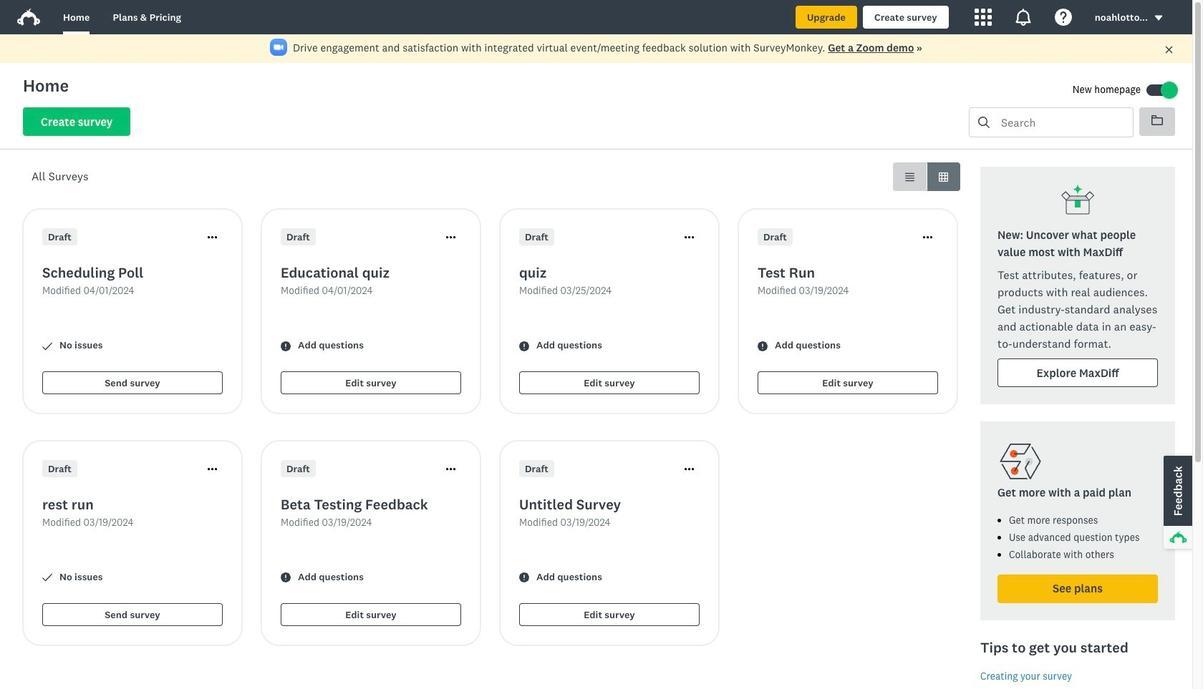 Task type: describe. For each thing, give the bounding box(es) containing it.
2 brand logo image from the top
[[17, 9, 40, 26]]

search image
[[978, 117, 990, 128]]

2 folders image from the top
[[1152, 115, 1163, 125]]

no issues image
[[42, 573, 52, 583]]

notification center icon image
[[1015, 9, 1032, 26]]

warning image
[[281, 573, 291, 583]]

1 folders image from the top
[[1152, 115, 1163, 126]]

search image
[[978, 117, 990, 128]]

x image
[[1165, 45, 1174, 54]]

response based pricing icon image
[[998, 439, 1044, 485]]



Task type: locate. For each thing, give the bounding box(es) containing it.
group
[[893, 163, 961, 191]]

dropdown arrow icon image
[[1154, 13, 1164, 23], [1155, 16, 1163, 21]]

warning image
[[281, 341, 291, 351], [519, 341, 529, 351], [758, 341, 768, 351], [519, 573, 529, 583]]

Search text field
[[990, 108, 1133, 137]]

brand logo image
[[17, 6, 40, 29], [17, 9, 40, 26]]

max diff icon image
[[1061, 184, 1095, 218]]

1 brand logo image from the top
[[17, 6, 40, 29]]

folders image
[[1152, 115, 1163, 126], [1152, 115, 1163, 125]]

help icon image
[[1055, 9, 1072, 26]]

products icon image
[[975, 9, 992, 26], [975, 9, 992, 26]]

no issues image
[[42, 341, 52, 351]]



Task type: vqa. For each thing, say whether or not it's contained in the screenshot.
SWITCH TO CLASSIC Image
no



